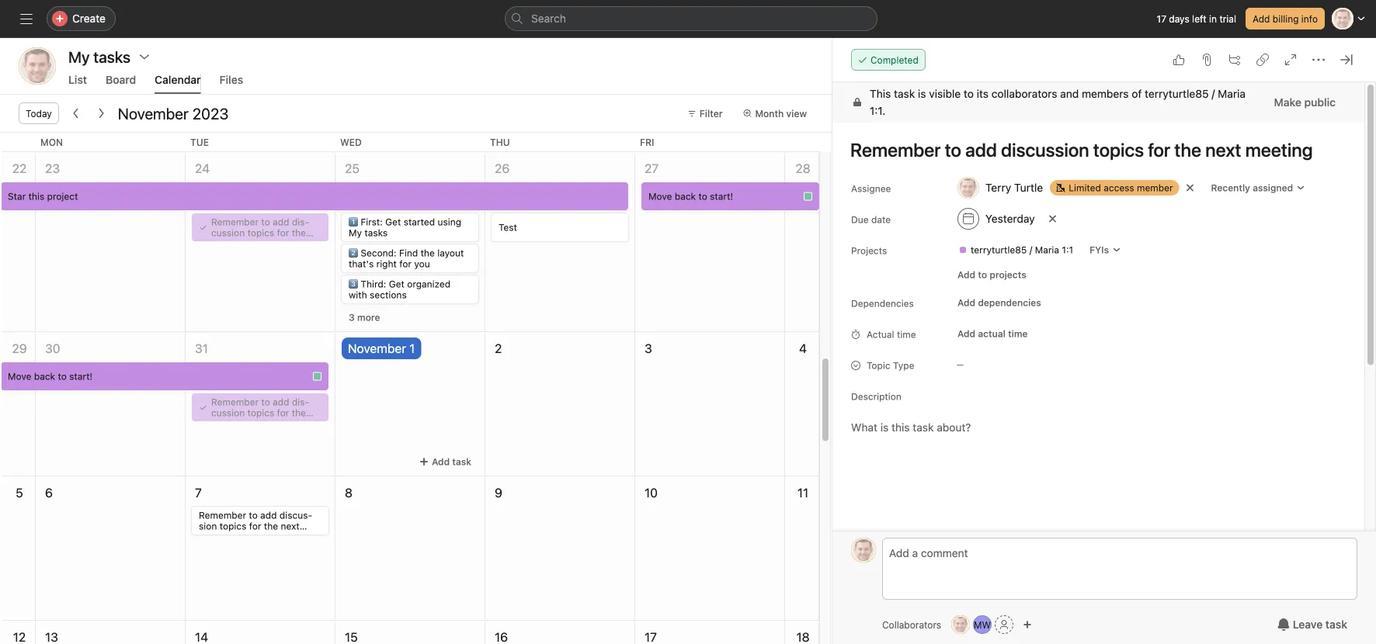 Task type: locate. For each thing, give the bounding box(es) containing it.
back
[[675, 191, 696, 202], [34, 371, 55, 382]]

5
[[16, 486, 23, 501]]

layout
[[438, 248, 464, 259]]

1 vertical spatial 3
[[645, 341, 652, 356]]

search button
[[505, 6, 878, 31]]

mw
[[974, 620, 991, 631]]

fri
[[640, 137, 654, 148]]

remember to add discussion topics for the next meeting dialog
[[833, 38, 1377, 645]]

0 vertical spatial back
[[675, 191, 696, 202]]

november for november 1
[[348, 341, 406, 356]]

the inside 2️⃣ second: find the layout that's right for you
[[421, 248, 435, 259]]

make public button
[[1264, 89, 1346, 117]]

7 remember to add discussion topics for the next meeting
[[195, 486, 312, 543]]

meeting inside 7 remember to add discussion topics for the next meeting
[[199, 532, 234, 543]]

2 vertical spatial topics
[[220, 521, 247, 532]]

tt
[[30, 59, 45, 73], [858, 545, 870, 556], [955, 620, 967, 631]]

1 horizontal spatial terryturtle85
[[1145, 87, 1209, 100]]

0 horizontal spatial move
[[8, 371, 31, 382]]

start! for 27
[[710, 191, 734, 202]]

topics
[[248, 228, 274, 239], [248, 408, 274, 419], [220, 521, 247, 532]]

tt for tt "button" for month view popup button
[[30, 59, 45, 73]]

— button
[[951, 354, 1044, 376]]

1 vertical spatial remember to add discussion topics for the next meeting
[[211, 397, 309, 430]]

1 vertical spatial november
[[348, 341, 406, 356]]

topics for 31
[[248, 408, 274, 419]]

start!
[[710, 191, 734, 202], [69, 371, 93, 382]]

to inside 7 remember to add discussion topics for the next meeting
[[249, 510, 258, 521]]

remember to add discussion topics for the next meeting
[[211, 217, 309, 249], [211, 397, 309, 430]]

task inside this task is visible to its collaborators and members of terryturtle85 / maria 1:1.
[[894, 87, 915, 100]]

tt button for month view popup button
[[19, 47, 56, 85]]

today
[[26, 108, 52, 119]]

1 vertical spatial tt button
[[851, 538, 876, 563]]

0 vertical spatial move
[[649, 191, 672, 202]]

tue
[[190, 137, 209, 148]]

move back to start! down 30
[[8, 371, 93, 382]]

terryturtle85 up the add to projects button on the top right of page
[[971, 245, 1027, 256]]

0 vertical spatial start!
[[710, 191, 734, 202]]

using
[[438, 217, 462, 228]]

move for 30
[[8, 371, 31, 382]]

0 vertical spatial 3
[[349, 312, 355, 323]]

2️⃣
[[349, 248, 358, 259]]

0 vertical spatial meeting
[[233, 239, 268, 249]]

get right first:
[[385, 217, 401, 228]]

collaborators
[[883, 620, 942, 631]]

create
[[72, 12, 106, 25]]

get inside "3️⃣ third: get organized with sections"
[[389, 279, 405, 290]]

add for add actual time
[[958, 329, 976, 340]]

1 horizontal spatial time
[[1008, 329, 1028, 340]]

tt for tt "button" associated with mw button
[[858, 545, 870, 556]]

discussion for 31
[[211, 397, 309, 419]]

add
[[1253, 13, 1271, 24], [958, 270, 976, 280], [958, 298, 976, 308], [958, 329, 976, 340], [432, 457, 450, 468]]

get for organized
[[389, 279, 405, 290]]

board link
[[106, 73, 136, 94]]

2 vertical spatial task
[[1326, 619, 1348, 632]]

november 1
[[348, 341, 415, 356]]

0 vertical spatial remember to add discussion topics for the next meeting
[[211, 217, 309, 249]]

1 horizontal spatial back
[[675, 191, 696, 202]]

time inside add actual time dropdown button
[[1008, 329, 1028, 340]]

add inside button
[[958, 298, 976, 308]]

that's
[[349, 259, 374, 270]]

show options image
[[138, 50, 151, 63]]

its
[[977, 87, 989, 100]]

/ left 1:1
[[1030, 245, 1033, 256]]

6
[[45, 486, 53, 501]]

0 horizontal spatial move back to start!
[[8, 371, 93, 382]]

0 vertical spatial maria
[[1218, 87, 1246, 100]]

/
[[1212, 87, 1215, 100], [1030, 245, 1033, 256]]

9
[[495, 486, 503, 501]]

0 vertical spatial /
[[1212, 87, 1215, 100]]

0 vertical spatial tt button
[[19, 47, 56, 85]]

in
[[1210, 13, 1217, 24]]

make public
[[1275, 96, 1336, 109]]

/ down 'attachments: add a file to this task, remember to add discussion topics for the next meeting' image
[[1212, 87, 1215, 100]]

0 horizontal spatial 3
[[349, 312, 355, 323]]

2 remember to add discussion topics for the next meeting from the top
[[211, 397, 309, 430]]

maria down add subtask image
[[1218, 87, 1246, 100]]

1 vertical spatial task
[[452, 457, 472, 468]]

2 vertical spatial meeting
[[199, 532, 234, 543]]

move for 27
[[649, 191, 672, 202]]

0 vertical spatial terryturtle85
[[1145, 87, 1209, 100]]

1 vertical spatial /
[[1030, 245, 1033, 256]]

month view
[[756, 108, 807, 119]]

1 vertical spatial tt
[[858, 545, 870, 556]]

expand sidebar image
[[20, 12, 33, 25]]

1 vertical spatial move
[[8, 371, 31, 382]]

filter
[[700, 108, 723, 119]]

add inside dropdown button
[[958, 329, 976, 340]]

3 inside 3 more button
[[349, 312, 355, 323]]

23
[[45, 161, 60, 176]]

0 horizontal spatial november
[[118, 104, 189, 122]]

november down calendar link at the left of page
[[118, 104, 189, 122]]

0 horizontal spatial task
[[452, 457, 472, 468]]

move down 29
[[8, 371, 31, 382]]

add for 24
[[273, 217, 289, 228]]

add for add billing info
[[1253, 13, 1271, 24]]

main content
[[833, 82, 1365, 645]]

terryturtle85
[[1145, 87, 1209, 100], [971, 245, 1027, 256]]

1 vertical spatial next
[[211, 419, 230, 430]]

remember
[[211, 217, 259, 228], [211, 397, 259, 408], [199, 510, 246, 521]]

description
[[851, 392, 902, 402]]

1 horizontal spatial move back to start!
[[649, 191, 734, 202]]

1 vertical spatial add
[[273, 397, 289, 408]]

first:
[[361, 217, 383, 228]]

recently
[[1212, 183, 1251, 193]]

0 horizontal spatial terryturtle85
[[971, 245, 1027, 256]]

0 horizontal spatial time
[[897, 329, 916, 340]]

november down more at the left of page
[[348, 341, 406, 356]]

1 horizontal spatial maria
[[1218, 87, 1246, 100]]

2 horizontal spatial task
[[1326, 619, 1348, 632]]

0 vertical spatial discussion
[[211, 217, 309, 239]]

this task is visible to its collaborators and members of terryturtle85 / maria 1:1.
[[870, 87, 1246, 117]]

add billing info
[[1253, 13, 1318, 24]]

1 vertical spatial maria
[[1035, 245, 1060, 256]]

this
[[870, 87, 891, 100]]

1 horizontal spatial tt
[[858, 545, 870, 556]]

maria inside this task is visible to its collaborators and members of terryturtle85 / maria 1:1.
[[1218, 87, 1246, 100]]

add to projects button
[[951, 264, 1034, 286]]

1 vertical spatial meeting
[[233, 419, 268, 430]]

calendar
[[155, 73, 201, 86]]

meeting for 31
[[233, 419, 268, 430]]

0 vertical spatial topics
[[248, 228, 274, 239]]

move back to start! down 27
[[649, 191, 734, 202]]

2 vertical spatial discussion
[[199, 510, 312, 532]]

1 vertical spatial remember
[[211, 397, 259, 408]]

0 horizontal spatial back
[[34, 371, 55, 382]]

start! for 30
[[69, 371, 93, 382]]

topics inside 7 remember to add discussion topics for the next meeting
[[220, 521, 247, 532]]

1 horizontal spatial november
[[348, 341, 406, 356]]

november for november 2023
[[118, 104, 189, 122]]

add task button
[[413, 451, 479, 473]]

remember to add discussion topics for the next meeting for 31
[[211, 397, 309, 430]]

2 vertical spatial next
[[281, 521, 300, 532]]

Task Name text field
[[841, 132, 1346, 168]]

discussion
[[211, 217, 309, 239], [211, 397, 309, 419], [199, 510, 312, 532]]

1 remember to add discussion topics for the next meeting from the top
[[211, 217, 309, 249]]

1 vertical spatial discussion
[[211, 397, 309, 419]]

22
[[12, 161, 27, 176]]

2 vertical spatial add
[[260, 510, 277, 521]]

1️⃣ first: get started using my tasks
[[349, 217, 462, 239]]

3️⃣
[[349, 279, 358, 290]]

0 vertical spatial tt
[[30, 59, 45, 73]]

mw button
[[974, 616, 992, 635]]

actual
[[978, 329, 1006, 340]]

next month image
[[95, 107, 107, 120]]

0 vertical spatial add
[[273, 217, 289, 228]]

1 horizontal spatial 3
[[645, 341, 652, 356]]

1 vertical spatial move back to start!
[[8, 371, 93, 382]]

third:
[[361, 279, 386, 290]]

get inside 1️⃣ first: get started using my tasks
[[385, 217, 401, 228]]

terryturtle85 inside this task is visible to its collaborators and members of terryturtle85 / maria 1:1.
[[1145, 87, 1209, 100]]

next inside 7 remember to add discussion topics for the next meeting
[[281, 521, 300, 532]]

terryturtle85 / maria 1:1 link
[[952, 242, 1080, 258]]

add
[[273, 217, 289, 228], [273, 397, 289, 408], [260, 510, 277, 521]]

projects
[[990, 270, 1027, 280]]

31
[[195, 341, 208, 356]]

0 vertical spatial task
[[894, 87, 915, 100]]

1 horizontal spatial tt button
[[851, 538, 876, 563]]

2 vertical spatial tt
[[955, 620, 967, 631]]

visible
[[929, 87, 961, 100]]

this
[[28, 191, 44, 202]]

0 horizontal spatial tt button
[[19, 47, 56, 85]]

move back to start!
[[649, 191, 734, 202], [8, 371, 93, 382]]

2 vertical spatial remember
[[199, 510, 246, 521]]

main content containing this task is visible to its collaborators and members of terryturtle85 / maria 1:1.
[[833, 82, 1365, 645]]

time
[[1008, 329, 1028, 340], [897, 329, 916, 340]]

0 vertical spatial next
[[211, 239, 230, 249]]

terryturtle85 down the 0 likes. click to like this task icon
[[1145, 87, 1209, 100]]

main content inside remember to add discussion topics for the next meeting dialog
[[833, 82, 1365, 645]]

0 horizontal spatial tt
[[30, 59, 45, 73]]

back for 30
[[34, 371, 55, 382]]

recently assigned button
[[1205, 177, 1313, 199]]

close details image
[[1341, 54, 1353, 66]]

topics for 24
[[248, 228, 274, 239]]

remember for 31
[[211, 397, 259, 408]]

1:1
[[1062, 245, 1074, 256]]

copy task link image
[[1257, 54, 1269, 66]]

1 vertical spatial back
[[34, 371, 55, 382]]

and
[[1061, 87, 1079, 100]]

1 horizontal spatial /
[[1212, 87, 1215, 100]]

0 vertical spatial remember
[[211, 217, 259, 228]]

0 vertical spatial move back to start!
[[649, 191, 734, 202]]

completed button
[[851, 49, 926, 71]]

1 vertical spatial get
[[389, 279, 405, 290]]

0 horizontal spatial start!
[[69, 371, 93, 382]]

0 vertical spatial november
[[118, 104, 189, 122]]

days
[[1169, 13, 1190, 24]]

2 vertical spatial tt button
[[952, 616, 970, 635]]

move back to start! for 30
[[8, 371, 93, 382]]

2 horizontal spatial tt button
[[952, 616, 970, 635]]

27
[[645, 161, 659, 176]]

0 likes. click to like this task image
[[1173, 54, 1186, 66]]

2 horizontal spatial tt
[[955, 620, 967, 631]]

search list box
[[505, 6, 878, 31]]

assigned
[[1253, 183, 1294, 193]]

1 horizontal spatial task
[[894, 87, 915, 100]]

2
[[495, 341, 502, 356]]

maria
[[1218, 87, 1246, 100], [1035, 245, 1060, 256]]

1 vertical spatial topics
[[248, 408, 274, 419]]

to inside button
[[978, 270, 987, 280]]

0 horizontal spatial /
[[1030, 245, 1033, 256]]

1 vertical spatial start!
[[69, 371, 93, 382]]

add actual time
[[958, 329, 1028, 340]]

list link
[[68, 73, 87, 94]]

remove assignee image
[[1186, 183, 1195, 193]]

1 horizontal spatial start!
[[710, 191, 734, 202]]

1 horizontal spatial move
[[649, 191, 672, 202]]

move
[[649, 191, 672, 202], [8, 371, 31, 382]]

move down 27
[[649, 191, 672, 202]]

0 vertical spatial get
[[385, 217, 401, 228]]

month view button
[[736, 103, 814, 124]]

get down right
[[389, 279, 405, 290]]

maria left 1:1
[[1035, 245, 1060, 256]]



Task type: vqa. For each thing, say whether or not it's contained in the screenshot.
2nd a from the right
no



Task type: describe. For each thing, give the bounding box(es) containing it.
terry turtle button
[[951, 174, 1051, 202]]

more actions for this task image
[[1313, 54, 1325, 66]]

today button
[[19, 103, 59, 124]]

make
[[1275, 96, 1302, 109]]

8
[[345, 486, 353, 501]]

0 horizontal spatial maria
[[1035, 245, 1060, 256]]

26
[[495, 161, 510, 176]]

thu
[[490, 137, 510, 148]]

tt for rightmost tt "button"
[[955, 620, 967, 631]]

yesterday button
[[951, 205, 1042, 233]]

add for 31
[[273, 397, 289, 408]]

started
[[404, 217, 435, 228]]

add actual time button
[[951, 323, 1035, 345]]

star this project
[[8, 191, 78, 202]]

clear due date image
[[1049, 214, 1058, 224]]

topic
[[867, 360, 891, 371]]

second:
[[361, 248, 397, 259]]

add for add task
[[432, 457, 450, 468]]

2️⃣ second: find the layout that's right for you
[[349, 248, 464, 270]]

add or remove collaborators image
[[1023, 621, 1033, 630]]

tt button for mw button
[[851, 538, 876, 563]]

star
[[8, 191, 26, 202]]

next for 24
[[211, 239, 230, 249]]

3️⃣ third: get organized with sections
[[349, 279, 451, 301]]

projects
[[851, 245, 887, 256]]

board
[[106, 73, 136, 86]]

remember for 24
[[211, 217, 259, 228]]

3 more
[[349, 312, 380, 323]]

calendar link
[[155, 73, 201, 94]]

3 for 3
[[645, 341, 652, 356]]

10
[[645, 486, 658, 501]]

actual
[[867, 329, 895, 340]]

add dependencies button
[[951, 292, 1049, 314]]

discussion inside 7 remember to add discussion topics for the next meeting
[[199, 510, 312, 532]]

add for add dependencies
[[958, 298, 976, 308]]

2023
[[192, 104, 229, 122]]

is
[[918, 87, 926, 100]]

1 vertical spatial terryturtle85
[[971, 245, 1027, 256]]

my
[[349, 228, 362, 239]]

next for 31
[[211, 419, 230, 430]]

to inside this task is visible to its collaborators and members of terryturtle85 / maria 1:1.
[[964, 87, 974, 100]]

dependencies
[[978, 298, 1042, 308]]

add subtask image
[[1229, 54, 1241, 66]]

task for november 1
[[452, 457, 472, 468]]

7
[[195, 486, 202, 501]]

date
[[872, 214, 891, 225]]

get for started
[[385, 217, 401, 228]]

terry
[[986, 181, 1012, 194]]

with
[[349, 290, 367, 301]]

—
[[957, 360, 964, 369]]

more
[[357, 312, 380, 323]]

attachments: add a file to this task, remember to add discussion topics for the next meeting image
[[1201, 54, 1214, 66]]

remember inside 7 remember to add discussion topics for the next meeting
[[199, 510, 246, 521]]

3 more button
[[342, 307, 387, 329]]

fyis
[[1090, 245, 1109, 256]]

wed
[[340, 137, 362, 148]]

mon
[[40, 137, 63, 148]]

project
[[47, 191, 78, 202]]

left
[[1193, 13, 1207, 24]]

billing
[[1273, 13, 1299, 24]]

limited
[[1069, 183, 1102, 193]]

access
[[1104, 183, 1135, 193]]

25
[[345, 161, 360, 176]]

the inside 7 remember to add discussion topics for the next meeting
[[264, 521, 278, 532]]

3 for 3 more
[[349, 312, 355, 323]]

create button
[[47, 6, 116, 31]]

add for add to projects
[[958, 270, 976, 280]]

full screen image
[[1285, 54, 1297, 66]]

leave task button
[[1268, 611, 1358, 639]]

leave
[[1293, 619, 1323, 632]]

move back to start! for 27
[[649, 191, 734, 202]]

search
[[531, 12, 566, 25]]

28
[[796, 161, 811, 176]]

17 days left in trial
[[1157, 13, 1237, 24]]

discussion for 24
[[211, 217, 309, 239]]

previous month image
[[70, 107, 82, 120]]

11
[[798, 486, 809, 501]]

meeting for 24
[[233, 239, 268, 249]]

month
[[756, 108, 784, 119]]

type
[[893, 360, 915, 371]]

fyis button
[[1083, 239, 1129, 261]]

november 2023
[[118, 104, 229, 122]]

files
[[220, 73, 243, 86]]

trial
[[1220, 13, 1237, 24]]

task for collaborators
[[1326, 619, 1348, 632]]

actual time
[[867, 329, 916, 340]]

add dependencies
[[958, 298, 1042, 308]]

sections
[[370, 290, 407, 301]]

1
[[410, 341, 415, 356]]

back for 27
[[675, 191, 696, 202]]

my tasks
[[68, 47, 131, 66]]

turtle
[[1015, 181, 1044, 194]]

17
[[1157, 13, 1167, 24]]

members
[[1082, 87, 1129, 100]]

test
[[499, 222, 517, 233]]

find
[[399, 248, 418, 259]]

organized
[[407, 279, 451, 290]]

add inside 7 remember to add discussion topics for the next meeting
[[260, 510, 277, 521]]

due
[[851, 214, 869, 225]]

right
[[376, 259, 397, 270]]

4
[[799, 341, 807, 356]]

/ inside this task is visible to its collaborators and members of terryturtle85 / maria 1:1.
[[1212, 87, 1215, 100]]

for inside 7 remember to add discussion topics for the next meeting
[[249, 521, 261, 532]]

for inside 2️⃣ second: find the layout that's right for you
[[400, 259, 412, 270]]

view
[[787, 108, 807, 119]]

remember to add discussion topics for the next meeting for 24
[[211, 217, 309, 249]]

1:1.
[[870, 104, 886, 117]]



